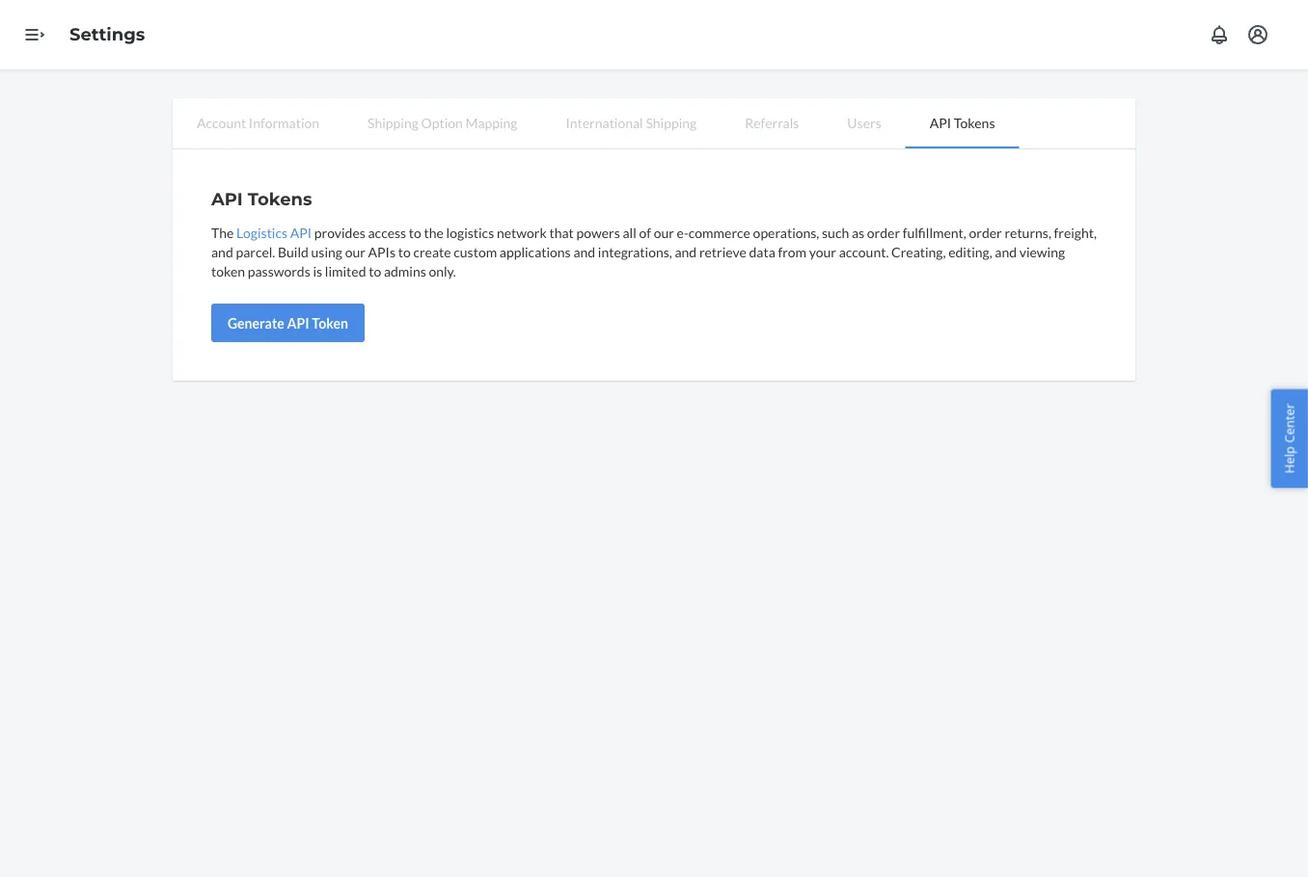 Task type: vqa. For each thing, say whether or not it's contained in the screenshot.
Next button
no



Task type: locate. For each thing, give the bounding box(es) containing it.
api left token
[[287, 315, 309, 331]]

is
[[313, 263, 322, 279]]

our up the limited
[[345, 244, 365, 260]]

0 vertical spatial our
[[654, 224, 674, 241]]

and down powers
[[573, 244, 595, 260]]

and down e-
[[675, 244, 697, 260]]

international shipping
[[566, 114, 697, 131]]

0 horizontal spatial order
[[867, 224, 900, 241]]

help
[[1281, 447, 1298, 474]]

mapping
[[465, 114, 518, 131]]

shipping option mapping
[[368, 114, 518, 131]]

our left e-
[[654, 224, 674, 241]]

order right as
[[867, 224, 900, 241]]

order
[[867, 224, 900, 241], [969, 224, 1002, 241]]

0 vertical spatial to
[[409, 224, 421, 241]]

2 and from the left
[[573, 244, 595, 260]]

network
[[497, 224, 547, 241]]

settings link
[[69, 24, 145, 45]]

fulfillment,
[[903, 224, 966, 241]]

shipping option mapping tab
[[344, 98, 542, 147]]

1 vertical spatial to
[[398, 244, 411, 260]]

api inside "tab"
[[930, 114, 951, 131]]

powers
[[576, 224, 620, 241]]

help center
[[1281, 404, 1298, 474]]

0 vertical spatial api tokens
[[930, 114, 995, 131]]

open navigation image
[[23, 23, 46, 46]]

only.
[[429, 263, 456, 279]]

0 vertical spatial tokens
[[954, 114, 995, 131]]

to
[[409, 224, 421, 241], [398, 244, 411, 260], [369, 263, 381, 279]]

0 horizontal spatial tokens
[[248, 188, 312, 209]]

open account menu image
[[1246, 23, 1270, 46]]

1 vertical spatial tokens
[[248, 188, 312, 209]]

freight,
[[1054, 224, 1097, 241]]

account information tab
[[173, 98, 344, 147]]

parcel.
[[236, 244, 275, 260]]

referrals
[[745, 114, 799, 131]]

api up build
[[290, 224, 312, 241]]

users tab
[[823, 98, 906, 147]]

data
[[749, 244, 775, 260]]

1 horizontal spatial tokens
[[954, 114, 995, 131]]

passwords
[[248, 263, 310, 279]]

0 horizontal spatial shipping
[[368, 114, 419, 131]]

and
[[211, 244, 233, 260], [573, 244, 595, 260], [675, 244, 697, 260], [995, 244, 1017, 260]]

token
[[312, 315, 348, 331]]

returns,
[[1005, 224, 1051, 241]]

shipping
[[368, 114, 419, 131], [646, 114, 697, 131]]

access
[[368, 224, 406, 241]]

our
[[654, 224, 674, 241], [345, 244, 365, 260]]

1 horizontal spatial shipping
[[646, 114, 697, 131]]

and down the
[[211, 244, 233, 260]]

0 horizontal spatial our
[[345, 244, 365, 260]]

api right users
[[930, 114, 951, 131]]

api inside button
[[287, 315, 309, 331]]

provides access to the logistics network that powers all of our e-commerce operations, such as order fulfillment, order returns, freight, and parcel. build using our apis to create custom applications and integrations, and retrieve data from your account. creating, editing, and viewing token passwords is limited to admins only.
[[211, 224, 1097, 279]]

1 vertical spatial our
[[345, 244, 365, 260]]

shipping left option
[[368, 114, 419, 131]]

as
[[852, 224, 864, 241]]

to down apis
[[369, 263, 381, 279]]

referrals tab
[[721, 98, 823, 147]]

3 and from the left
[[675, 244, 697, 260]]

account information
[[197, 114, 319, 131]]

logistics
[[236, 224, 288, 241]]

api
[[930, 114, 951, 131], [211, 188, 243, 209], [290, 224, 312, 241], [287, 315, 309, 331]]

order up editing,
[[969, 224, 1002, 241]]

2 shipping from the left
[[646, 114, 697, 131]]

1 horizontal spatial api tokens
[[930, 114, 995, 131]]

viewing
[[1019, 244, 1065, 260]]

to up admins
[[398, 244, 411, 260]]

custom
[[454, 244, 497, 260]]

generate api token button
[[211, 304, 365, 342]]

and down returns,
[[995, 244, 1017, 260]]

applications
[[500, 244, 571, 260]]

2 order from the left
[[969, 224, 1002, 241]]

tokens inside "tab"
[[954, 114, 995, 131]]

shipping right international
[[646, 114, 697, 131]]

api up the
[[211, 188, 243, 209]]

1 vertical spatial api tokens
[[211, 188, 312, 209]]

integrations,
[[598, 244, 672, 260]]

tokens
[[954, 114, 995, 131], [248, 188, 312, 209]]

1 horizontal spatial order
[[969, 224, 1002, 241]]

1 horizontal spatial our
[[654, 224, 674, 241]]

editing,
[[948, 244, 992, 260]]

api tokens
[[930, 114, 995, 131], [211, 188, 312, 209]]

help center button
[[1271, 389, 1308, 488]]

tab list
[[173, 98, 1135, 150]]

to left the
[[409, 224, 421, 241]]



Task type: describe. For each thing, give the bounding box(es) containing it.
2 vertical spatial to
[[369, 263, 381, 279]]

create
[[413, 244, 451, 260]]

4 and from the left
[[995, 244, 1017, 260]]

retrieve
[[699, 244, 746, 260]]

e-
[[677, 224, 689, 241]]

1 shipping from the left
[[368, 114, 419, 131]]

international
[[566, 114, 643, 131]]

users
[[847, 114, 881, 131]]

the
[[424, 224, 444, 241]]

international shipping tab
[[542, 98, 721, 147]]

commerce
[[689, 224, 750, 241]]

of
[[639, 224, 651, 241]]

logistics api link
[[236, 224, 312, 241]]

admins
[[384, 263, 426, 279]]

the logistics api
[[211, 224, 312, 241]]

such
[[822, 224, 849, 241]]

apis
[[368, 244, 396, 260]]

build
[[278, 244, 309, 260]]

account
[[197, 114, 246, 131]]

account.
[[839, 244, 889, 260]]

settings
[[69, 24, 145, 45]]

1 and from the left
[[211, 244, 233, 260]]

limited
[[325, 263, 366, 279]]

token
[[211, 263, 245, 279]]

generate api token
[[228, 315, 348, 331]]

api tokens tab
[[906, 98, 1019, 149]]

from
[[778, 244, 807, 260]]

the
[[211, 224, 234, 241]]

operations,
[[753, 224, 819, 241]]

your
[[809, 244, 836, 260]]

1 order from the left
[[867, 224, 900, 241]]

option
[[421, 114, 463, 131]]

open notifications image
[[1208, 23, 1231, 46]]

using
[[311, 244, 342, 260]]

that
[[549, 224, 574, 241]]

generate
[[228, 315, 284, 331]]

center
[[1281, 404, 1298, 443]]

tab list containing account information
[[173, 98, 1135, 150]]

information
[[249, 114, 319, 131]]

creating,
[[891, 244, 946, 260]]

all
[[623, 224, 636, 241]]

provides
[[314, 224, 365, 241]]

0 horizontal spatial api tokens
[[211, 188, 312, 209]]

api tokens inside "tab"
[[930, 114, 995, 131]]

logistics
[[446, 224, 494, 241]]



